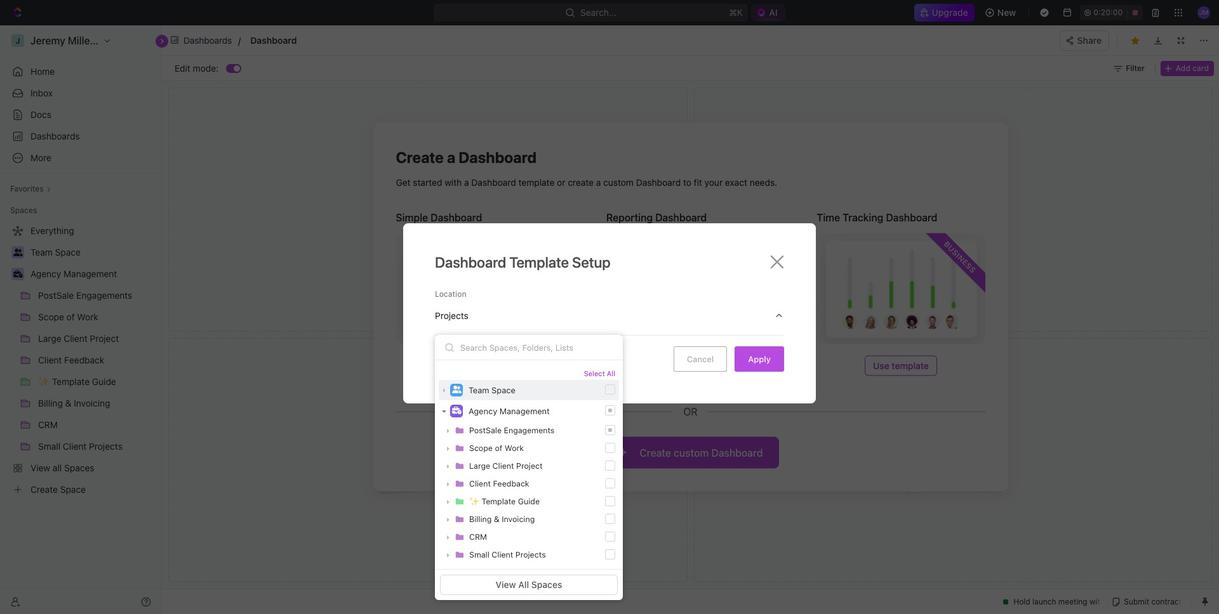 Task type: vqa. For each thing, say whether or not it's contained in the screenshot.
Automations
no



Task type: describe. For each thing, give the bounding box(es) containing it.
inbox link
[[5, 83, 156, 104]]

started
[[413, 177, 442, 188]]

0 vertical spatial dashboards link
[[167, 31, 236, 50]]

create custom dashboard
[[640, 448, 763, 459]]

new
[[998, 7, 1017, 18]]

engagements
[[504, 426, 555, 436]]

billing
[[469, 515, 492, 525]]

use for simple
[[452, 361, 469, 371]]

fit
[[694, 177, 702, 188]]

template for dashboard
[[510, 254, 569, 271]]

0 horizontal spatial custom
[[604, 177, 634, 188]]

dashboard template setup
[[435, 254, 611, 271]]

agency inside sidebar navigation
[[30, 269, 61, 280]]

upgrade
[[932, 7, 969, 18]]

cancel
[[687, 354, 714, 364]]

add
[[1176, 63, 1191, 73]]

docs link
[[5, 105, 156, 125]]

✨ template guide
[[469, 497, 540, 507]]

use template button for reporting dashboard
[[655, 356, 727, 376]]

use for time
[[874, 361, 890, 371]]

1 vertical spatial dashboards link
[[5, 126, 156, 147]]

edit
[[175, 63, 191, 73]]

add card
[[1176, 63, 1210, 73]]

reporting dashboard image
[[607, 233, 775, 345]]

select
[[584, 370, 605, 378]]

sidebar navigation
[[0, 25, 162, 615]]

new button
[[980, 3, 1024, 23]]

team space
[[469, 386, 516, 396]]

1:07
[[1117, 31, 1133, 41]]

team
[[469, 386, 490, 396]]

clickup logo image
[[1157, 30, 1213, 42]]

time
[[817, 212, 841, 223]]

scope of work
[[469, 444, 524, 454]]

0:20:01 button
[[1081, 5, 1143, 20]]

get started with a dashboard template or create a custom dashboard to fit your exact needs.
[[396, 177, 778, 188]]

template for simple dashboard
[[471, 361, 508, 371]]

invoicing
[[502, 515, 535, 525]]

create a dashboard
[[396, 148, 537, 166]]

business time image inside sidebar navigation
[[13, 271, 23, 278]]

use template for simple dashboard
[[452, 361, 508, 371]]

dashboard inside dialog
[[435, 254, 506, 271]]

dashboards for bottom dashboards link
[[30, 131, 80, 142]]

view all spaces button
[[440, 576, 618, 596]]

1 vertical spatial management
[[500, 407, 550, 417]]

create custom dashboard button
[[602, 437, 779, 469]]

share button
[[1060, 30, 1110, 51]]

setup
[[572, 254, 611, 271]]

projects button
[[435, 307, 785, 326]]

create
[[568, 177, 594, 188]]

cancel button
[[674, 347, 728, 372]]

2023
[[1085, 31, 1105, 41]]

user group image
[[452, 386, 462, 394]]

favorites
[[10, 184, 44, 194]]

with
[[445, 177, 462, 188]]

0:20:01
[[1094, 8, 1122, 17]]

view
[[496, 580, 516, 591]]

spaces inside button
[[532, 580, 562, 591]]

view all spaces
[[496, 580, 562, 591]]

use template button for time tracking dashboard
[[865, 356, 938, 376]]

0 horizontal spatial a
[[447, 148, 456, 166]]

mode:
[[193, 63, 219, 73]]

create for create custom dashboard
[[640, 448, 671, 459]]

edit mode:
[[175, 63, 219, 73]]

template for ✨
[[482, 497, 516, 507]]

&
[[494, 515, 500, 525]]

share
[[1078, 35, 1102, 45]]

select all
[[584, 370, 616, 378]]

agency management inside sidebar navigation
[[30, 269, 117, 280]]

card
[[1193, 63, 1210, 73]]

home
[[30, 66, 55, 77]]

1 horizontal spatial a
[[464, 177, 469, 188]]



Task type: locate. For each thing, give the bounding box(es) containing it.
all
[[607, 370, 616, 378], [519, 580, 529, 591]]

1 horizontal spatial business time image
[[452, 407, 462, 415]]

simple
[[396, 212, 428, 223]]

2 horizontal spatial use
[[874, 361, 890, 371]]

or left create
[[557, 177, 566, 188]]

1 use from the left
[[452, 361, 469, 371]]

1 vertical spatial dashboards
[[30, 131, 80, 142]]

use for reporting
[[663, 361, 679, 371]]

dashboards inside sidebar navigation
[[30, 131, 80, 142]]

1 vertical spatial custom
[[674, 448, 709, 459]]

use template for time tracking dashboard
[[874, 361, 929, 371]]

at
[[1108, 31, 1115, 41]]

feedback
[[493, 480, 530, 489]]

template for reporting dashboard
[[682, 361, 719, 371]]

client right small on the left of page
[[492, 551, 513, 560]]

use template button
[[444, 356, 516, 376], [655, 356, 727, 376], [865, 356, 938, 376]]

spaces inside sidebar navigation
[[10, 206, 37, 215]]

1 horizontal spatial custom
[[674, 448, 709, 459]]

2 horizontal spatial use template button
[[865, 356, 938, 376]]

1 horizontal spatial projects
[[516, 551, 546, 560]]

agency management link
[[30, 264, 154, 285]]

1 horizontal spatial management
[[500, 407, 550, 417]]

⌘k
[[730, 7, 743, 18]]

0 horizontal spatial agency management
[[30, 269, 117, 280]]

apply button
[[735, 347, 785, 372]]

0 horizontal spatial all
[[519, 580, 529, 591]]

all right view
[[519, 580, 529, 591]]

client for small
[[492, 551, 513, 560]]

dec 13, 2023 at 1:07 pm
[[1055, 31, 1148, 41]]

0 horizontal spatial spaces
[[10, 206, 37, 215]]

projects up view all spaces
[[516, 551, 546, 560]]

3 use from the left
[[874, 361, 890, 371]]

dashboard inside button
[[712, 448, 763, 459]]

client down large
[[469, 480, 491, 489]]

all for view
[[519, 580, 529, 591]]

0 horizontal spatial agency
[[30, 269, 61, 280]]

1 vertical spatial all
[[519, 580, 529, 591]]

reporting dashboard
[[607, 212, 707, 223]]

spaces down the favorites
[[10, 206, 37, 215]]

favorites button
[[5, 182, 56, 197]]

1 vertical spatial or
[[684, 406, 698, 418]]

dashboards down docs
[[30, 131, 80, 142]]

0 vertical spatial dashboards
[[184, 35, 232, 45]]

3 use template from the left
[[874, 361, 929, 371]]

management
[[64, 269, 117, 280], [500, 407, 550, 417]]

a right create
[[596, 177, 601, 188]]

1 vertical spatial client
[[469, 480, 491, 489]]

time tracking dashboard
[[817, 212, 938, 223]]

0 vertical spatial agency management
[[30, 269, 117, 280]]

apply
[[749, 354, 771, 364]]

create
[[396, 148, 444, 166], [640, 448, 671, 459]]

simple dashboard image
[[396, 233, 564, 345]]

0 horizontal spatial dashboards
[[30, 131, 80, 142]]

client for large
[[493, 462, 514, 471]]

0 vertical spatial client
[[493, 462, 514, 471]]

0 vertical spatial all
[[607, 370, 616, 378]]

billing & invoicing
[[469, 515, 535, 525]]

docs
[[30, 109, 51, 120]]

1 horizontal spatial dashboards
[[184, 35, 232, 45]]

0 horizontal spatial create
[[396, 148, 444, 166]]

postsale
[[469, 426, 502, 436]]

to
[[683, 177, 692, 188]]

1 vertical spatial spaces
[[532, 580, 562, 591]]

crm
[[469, 533, 487, 542]]

upgrade link
[[914, 4, 975, 22]]

dashboards link up mode:
[[167, 31, 236, 50]]

1 use template button from the left
[[444, 356, 516, 376]]

simple dashboard
[[396, 212, 482, 223]]

needs.
[[750, 177, 778, 188]]

guide
[[518, 497, 540, 507]]

search...
[[581, 7, 617, 18]]

template left setup
[[510, 254, 569, 271]]

0 vertical spatial agency
[[30, 269, 61, 280]]

postsale engagements
[[469, 426, 555, 436]]

a up with at the left of page
[[447, 148, 456, 166]]

0 vertical spatial template
[[510, 254, 569, 271]]

2 horizontal spatial a
[[596, 177, 601, 188]]

get
[[396, 177, 411, 188]]

reporting
[[607, 212, 653, 223]]

agency
[[30, 269, 61, 280], [469, 407, 498, 417]]

dec
[[1055, 31, 1070, 41]]

projects down the location
[[435, 311, 469, 321]]

Search Spaces, Folders, Lists text field
[[435, 335, 623, 361]]

2 horizontal spatial use template
[[874, 361, 929, 371]]

a
[[447, 148, 456, 166], [464, 177, 469, 188], [596, 177, 601, 188]]

all for select
[[607, 370, 616, 378]]

time tracking dashboard image
[[817, 233, 986, 345]]

business time image
[[13, 271, 23, 278], [452, 407, 462, 415]]

or up create custom dashboard button
[[684, 406, 698, 418]]

1 horizontal spatial use template button
[[655, 356, 727, 376]]

0 horizontal spatial dashboards link
[[5, 126, 156, 147]]

1 horizontal spatial spaces
[[532, 580, 562, 591]]

dashboard template setup dialog
[[403, 224, 816, 404]]

custom
[[604, 177, 634, 188], [674, 448, 709, 459]]

✨
[[469, 497, 480, 507]]

agency management
[[30, 269, 117, 280], [469, 407, 550, 417]]

1 horizontal spatial use template
[[663, 361, 719, 371]]

template
[[510, 254, 569, 271], [482, 497, 516, 507]]

client
[[493, 462, 514, 471], [469, 480, 491, 489], [492, 551, 513, 560]]

location
[[435, 290, 467, 299]]

2 vertical spatial client
[[492, 551, 513, 560]]

1 horizontal spatial agency management
[[469, 407, 550, 417]]

add card button
[[1161, 61, 1215, 76]]

template inside dashboard template setup dialog
[[510, 254, 569, 271]]

large client project
[[469, 462, 543, 471]]

home link
[[5, 62, 156, 82]]

all right select
[[607, 370, 616, 378]]

dashboards up mode:
[[184, 35, 232, 45]]

custom inside button
[[674, 448, 709, 459]]

use template for reporting dashboard
[[663, 361, 719, 371]]

large
[[469, 462, 491, 471]]

1 vertical spatial template
[[482, 497, 516, 507]]

1 vertical spatial projects
[[516, 551, 546, 560]]

a right with at the left of page
[[464, 177, 469, 188]]

small client projects
[[469, 551, 546, 560]]

1 horizontal spatial use
[[663, 361, 679, 371]]

space
[[492, 386, 516, 396]]

of
[[495, 444, 503, 454]]

or
[[557, 177, 566, 188], [684, 406, 698, 418]]

1 horizontal spatial all
[[607, 370, 616, 378]]

0 horizontal spatial use
[[452, 361, 469, 371]]

scope
[[469, 444, 493, 454]]

None text field
[[250, 32, 603, 48]]

1 horizontal spatial create
[[640, 448, 671, 459]]

your
[[705, 177, 723, 188]]

use template
[[452, 361, 508, 371], [663, 361, 719, 371], [874, 361, 929, 371]]

1 horizontal spatial dashboards link
[[167, 31, 236, 50]]

0 vertical spatial business time image
[[13, 271, 23, 278]]

project
[[516, 462, 543, 471]]

exact
[[725, 177, 748, 188]]

0 horizontal spatial management
[[64, 269, 117, 280]]

inbox
[[30, 88, 53, 98]]

0 vertical spatial create
[[396, 148, 444, 166]]

dashboards
[[184, 35, 232, 45], [30, 131, 80, 142]]

create inside button
[[640, 448, 671, 459]]

2 use template from the left
[[663, 361, 719, 371]]

template for time tracking dashboard
[[892, 361, 929, 371]]

1 vertical spatial create
[[640, 448, 671, 459]]

template
[[519, 177, 555, 188], [471, 361, 508, 371], [682, 361, 719, 371], [892, 361, 929, 371]]

0 horizontal spatial or
[[557, 177, 566, 188]]

1 vertical spatial agency
[[469, 407, 498, 417]]

use template button for simple dashboard
[[444, 356, 516, 376]]

small
[[469, 551, 490, 560]]

client up client feedback
[[493, 462, 514, 471]]

dashboards for top dashboards link
[[184, 35, 232, 45]]

0 horizontal spatial use template button
[[444, 356, 516, 376]]

2 use from the left
[[663, 361, 679, 371]]

work
[[505, 444, 524, 454]]

create for create a dashboard
[[396, 148, 444, 166]]

projects inside dropdown button
[[435, 311, 469, 321]]

management inside sidebar navigation
[[64, 269, 117, 280]]

1 vertical spatial agency management
[[469, 407, 550, 417]]

0 vertical spatial management
[[64, 269, 117, 280]]

1 use template from the left
[[452, 361, 508, 371]]

0 vertical spatial or
[[557, 177, 566, 188]]

use
[[452, 361, 469, 371], [663, 361, 679, 371], [874, 361, 890, 371]]

spaces
[[10, 206, 37, 215], [532, 580, 562, 591]]

0 vertical spatial custom
[[604, 177, 634, 188]]

pm
[[1136, 31, 1148, 41]]

1 horizontal spatial or
[[684, 406, 698, 418]]

0 vertical spatial spaces
[[10, 206, 37, 215]]

template down client feedback
[[482, 497, 516, 507]]

0 horizontal spatial use template
[[452, 361, 508, 371]]

client feedback
[[469, 480, 530, 489]]

13,
[[1072, 31, 1083, 41]]

1 horizontal spatial agency
[[469, 407, 498, 417]]

0 vertical spatial projects
[[435, 311, 469, 321]]

1 vertical spatial business time image
[[452, 407, 462, 415]]

dashboards link down docs link
[[5, 126, 156, 147]]

3 use template button from the left
[[865, 356, 938, 376]]

2 use template button from the left
[[655, 356, 727, 376]]

all inside button
[[519, 580, 529, 591]]

spaces right view
[[532, 580, 562, 591]]

0 horizontal spatial business time image
[[13, 271, 23, 278]]

tracking
[[843, 212, 884, 223]]

0 horizontal spatial projects
[[435, 311, 469, 321]]



